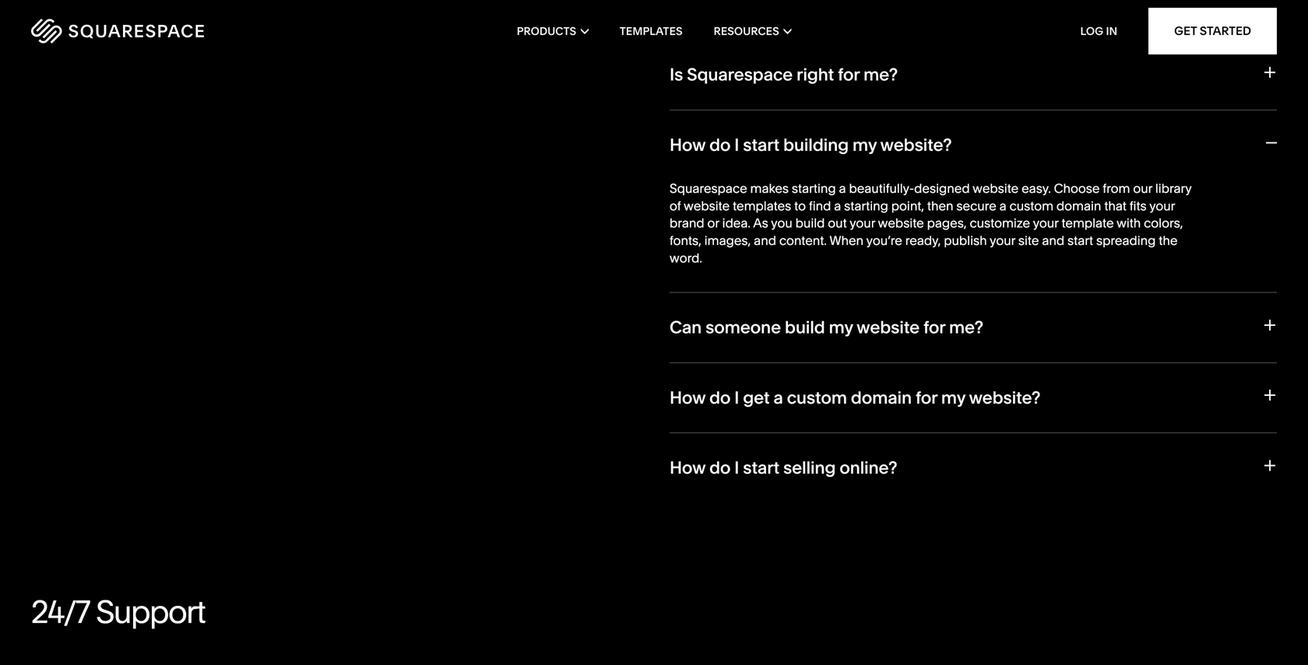 Task type: locate. For each thing, give the bounding box(es) containing it.
colors,
[[1144, 216, 1184, 231]]

0 vertical spatial website?
[[881, 134, 952, 155]]

me?
[[864, 64, 898, 85], [949, 317, 984, 338]]

how
[[670, 134, 706, 155], [670, 387, 706, 408], [670, 458, 706, 479]]

your up colors,
[[1150, 198, 1175, 214]]

and right site
[[1042, 233, 1065, 249]]

for
[[838, 64, 860, 85], [924, 317, 946, 338], [916, 387, 938, 408]]

3 i from the top
[[735, 458, 739, 479]]

custom inside dropdown button
[[787, 387, 847, 408]]

i inside how do i get a custom domain for my website? dropdown button
[[735, 387, 739, 408]]

resources button
[[714, 0, 792, 62]]

1 i from the top
[[735, 134, 739, 155]]

out
[[828, 216, 847, 231]]

templates link
[[620, 0, 683, 62]]

get
[[743, 387, 770, 408]]

0 vertical spatial build
[[796, 216, 825, 231]]

how inside how do i start building my website? dropdown button
[[670, 134, 706, 155]]

2 do from the top
[[710, 387, 731, 408]]

domain
[[1057, 198, 1102, 214], [851, 387, 912, 408]]

1 vertical spatial how
[[670, 387, 706, 408]]

0 vertical spatial do
[[710, 134, 731, 155]]

0 vertical spatial me?
[[864, 64, 898, 85]]

someone
[[706, 317, 781, 338]]

website up the or
[[684, 198, 730, 214]]

starting
[[792, 181, 836, 196], [844, 198, 889, 214]]

how do i start selling online?
[[670, 458, 898, 479]]

2 i from the top
[[735, 387, 739, 408]]

website
[[973, 181, 1019, 196], [684, 198, 730, 214], [878, 216, 924, 231], [857, 317, 920, 338]]

templates
[[620, 25, 683, 38]]

start down template
[[1068, 233, 1094, 249]]

products button
[[517, 0, 589, 62]]

my down can someone build my website for me? dropdown button
[[942, 387, 966, 408]]

images,
[[705, 233, 751, 249]]

a
[[839, 181, 846, 196], [834, 198, 841, 214], [1000, 198, 1007, 214], [774, 387, 783, 408]]

publish
[[944, 233, 987, 249]]

1 vertical spatial start
[[1068, 233, 1094, 249]]

idea.
[[723, 216, 751, 231]]

my inside dropdown button
[[829, 317, 853, 338]]

1 horizontal spatial and
[[1042, 233, 1065, 249]]

0 horizontal spatial website?
[[881, 134, 952, 155]]

me? up how do i get a custom domain for my website? dropdown button
[[949, 317, 984, 338]]

resources
[[714, 25, 779, 38]]

0 vertical spatial custom
[[1010, 198, 1054, 214]]

start
[[743, 134, 780, 155], [1068, 233, 1094, 249], [743, 458, 780, 479]]

build up content.
[[796, 216, 825, 231]]

1 vertical spatial my
[[829, 317, 853, 338]]

1 vertical spatial for
[[924, 317, 946, 338]]

how for how do i start building my website?
[[670, 134, 706, 155]]

i up templates
[[735, 134, 739, 155]]

log             in
[[1081, 25, 1118, 38]]

i left 'selling' at the bottom of the page
[[735, 458, 739, 479]]

24/7 support
[[31, 594, 205, 632]]

squarespace up the or
[[670, 181, 747, 196]]

website? down can someone build my website for me? dropdown button
[[969, 387, 1041, 408]]

3 how from the top
[[670, 458, 706, 479]]

start up makes
[[743, 134, 780, 155]]

2 and from the left
[[1042, 233, 1065, 249]]

0 vertical spatial i
[[735, 134, 739, 155]]

custom
[[1010, 198, 1054, 214], [787, 387, 847, 408]]

log
[[1081, 25, 1104, 38]]

1 vertical spatial i
[[735, 387, 739, 408]]

get started
[[1175, 24, 1252, 38]]

website?
[[881, 134, 952, 155], [969, 387, 1041, 408]]

1 vertical spatial website?
[[969, 387, 1041, 408]]

0 vertical spatial how
[[670, 134, 706, 155]]

1 vertical spatial me?
[[949, 317, 984, 338]]

how inside how do i get a custom domain for my website? dropdown button
[[670, 387, 706, 408]]

is
[[670, 64, 683, 85]]

domain inside how do i get a custom domain for my website? dropdown button
[[851, 387, 912, 408]]

0 vertical spatial squarespace
[[687, 64, 793, 85]]

2 vertical spatial start
[[743, 458, 780, 479]]

designed
[[915, 181, 970, 196]]

start left 'selling' at the bottom of the page
[[743, 458, 780, 479]]

and
[[754, 233, 777, 249], [1042, 233, 1065, 249]]

my up how do i get a custom domain for my website?
[[829, 317, 853, 338]]

you're
[[867, 233, 903, 249]]

1 vertical spatial starting
[[844, 198, 889, 214]]

squarespace inside the "squarespace makes starting a beautifully-designed website easy. choose from our library of website templates to find a starting point, then secure a custom domain that fits your brand or idea. as you build out your website pages, customize your template with colors, fonts, images, and content. when you're ready, publish your site and start spreading the word."
[[670, 181, 747, 196]]

1 horizontal spatial custom
[[1010, 198, 1054, 214]]

starting up find
[[792, 181, 836, 196]]

building
[[784, 134, 849, 155]]

build right someone
[[785, 317, 825, 338]]

content.
[[780, 233, 827, 249]]

get
[[1175, 24, 1197, 38]]

1 vertical spatial squarespace
[[670, 181, 747, 196]]

website inside dropdown button
[[857, 317, 920, 338]]

build
[[796, 216, 825, 231], [785, 317, 825, 338]]

1 vertical spatial do
[[710, 387, 731, 408]]

i left get
[[735, 387, 739, 408]]

domain up online?
[[851, 387, 912, 408]]

0 vertical spatial domain
[[1057, 198, 1102, 214]]

how inside how do i start selling online? dropdown button
[[670, 458, 706, 479]]

start inside the "squarespace makes starting a beautifully-designed website easy. choose from our library of website templates to find a starting point, then secure a custom domain that fits your brand or idea. as you build out your website pages, customize your template with colors, fonts, images, and content. when you're ready, publish your site and start spreading the word."
[[1068, 233, 1094, 249]]

i
[[735, 134, 739, 155], [735, 387, 739, 408], [735, 458, 739, 479]]

1 vertical spatial build
[[785, 317, 825, 338]]

3 do from the top
[[710, 458, 731, 479]]

1 vertical spatial custom
[[787, 387, 847, 408]]

0 horizontal spatial and
[[754, 233, 777, 249]]

your
[[1150, 198, 1175, 214], [850, 216, 876, 231], [1033, 216, 1059, 231], [990, 233, 1016, 249]]

custom right get
[[787, 387, 847, 408]]

0 horizontal spatial custom
[[787, 387, 847, 408]]

0 horizontal spatial starting
[[792, 181, 836, 196]]

word.
[[670, 251, 702, 266]]

0 horizontal spatial domain
[[851, 387, 912, 408]]

1 horizontal spatial domain
[[1057, 198, 1102, 214]]

then
[[928, 198, 954, 214]]

selling
[[784, 458, 836, 479]]

my
[[853, 134, 877, 155], [829, 317, 853, 338], [942, 387, 966, 408]]

build inside dropdown button
[[785, 317, 825, 338]]

2 vertical spatial i
[[735, 458, 739, 479]]

our
[[1134, 181, 1153, 196]]

squarespace down resources
[[687, 64, 793, 85]]

starting down beautifully-
[[844, 198, 889, 214]]

library
[[1156, 181, 1192, 196]]

0 vertical spatial start
[[743, 134, 780, 155]]

i inside how do i start selling online? dropdown button
[[735, 458, 739, 479]]

i inside how do i start building my website? dropdown button
[[735, 134, 739, 155]]

1 how from the top
[[670, 134, 706, 155]]

2 vertical spatial for
[[916, 387, 938, 408]]

custom down easy.
[[1010, 198, 1054, 214]]

and down the as
[[754, 233, 777, 249]]

domain down choose
[[1057, 198, 1102, 214]]

my up beautifully-
[[853, 134, 877, 155]]

choose
[[1054, 181, 1100, 196]]

beautifully-
[[849, 181, 915, 196]]

squarespace inside dropdown button
[[687, 64, 793, 85]]

me? right right
[[864, 64, 898, 85]]

2 vertical spatial do
[[710, 458, 731, 479]]

website up secure
[[973, 181, 1019, 196]]

or
[[708, 216, 720, 231]]

do for how do i get a custom domain for my website?
[[710, 387, 731, 408]]

website? up designed
[[881, 134, 952, 155]]

products
[[517, 25, 577, 38]]

a inside how do i get a custom domain for my website? dropdown button
[[774, 387, 783, 408]]

i for selling
[[735, 458, 739, 479]]

brand
[[670, 216, 705, 231]]

website up how do i get a custom domain for my website?
[[857, 317, 920, 338]]

easy.
[[1022, 181, 1051, 196]]

2 vertical spatial how
[[670, 458, 706, 479]]

support
[[96, 594, 205, 632]]

how do i start selling online? button
[[670, 433, 1277, 504]]

0 vertical spatial starting
[[792, 181, 836, 196]]

2 how from the top
[[670, 387, 706, 408]]

squarespace
[[687, 64, 793, 85], [670, 181, 747, 196]]

1 do from the top
[[710, 134, 731, 155]]

1 vertical spatial domain
[[851, 387, 912, 408]]

do for how do i start selling online?
[[710, 458, 731, 479]]

do
[[710, 134, 731, 155], [710, 387, 731, 408], [710, 458, 731, 479]]

website down point,
[[878, 216, 924, 231]]



Task type: vqa. For each thing, say whether or not it's contained in the screenshot.
the leftmost Food
no



Task type: describe. For each thing, give the bounding box(es) containing it.
how do i get a custom domain for my website? button
[[670, 363, 1277, 433]]

templates
[[733, 198, 792, 214]]

right
[[797, 64, 834, 85]]

log             in link
[[1081, 25, 1118, 38]]

i for building
[[735, 134, 739, 155]]

your down the customize
[[990, 233, 1016, 249]]

start for online?
[[743, 458, 780, 479]]

online?
[[840, 458, 898, 479]]

squarespace logo image
[[31, 19, 204, 44]]

get started link
[[1149, 8, 1277, 55]]

how do i start building my website?
[[670, 134, 952, 155]]

can someone build my website for me?
[[670, 317, 984, 338]]

0 vertical spatial for
[[838, 64, 860, 85]]

custom inside the "squarespace makes starting a beautifully-designed website easy. choose from our library of website templates to find a starting point, then secure a custom domain that fits your brand or idea. as you build out your website pages, customize your template with colors, fonts, images, and content. when you're ready, publish your site and start spreading the word."
[[1010, 198, 1054, 214]]

in
[[1106, 25, 1118, 38]]

site
[[1019, 233, 1039, 249]]

makes
[[751, 181, 789, 196]]

2 vertical spatial my
[[942, 387, 966, 408]]

with
[[1117, 216, 1141, 231]]

1 horizontal spatial me?
[[949, 317, 984, 338]]

for inside dropdown button
[[916, 387, 938, 408]]

point,
[[892, 198, 925, 214]]

is squarespace right for me?
[[670, 64, 898, 85]]

how for how do i start selling online?
[[670, 458, 706, 479]]

customize
[[970, 216, 1031, 231]]

how do i start building my website? button
[[670, 110, 1277, 180]]

how for how do i get a custom domain for my website?
[[670, 387, 706, 408]]

spreading
[[1097, 233, 1156, 249]]

squarespace logo link
[[31, 19, 280, 44]]

fits
[[1130, 198, 1147, 214]]

started
[[1200, 24, 1252, 38]]

domain inside the "squarespace makes starting a beautifully-designed website easy. choose from our library of website templates to find a starting point, then secure a custom domain that fits your brand or idea. as you build out your website pages, customize your template with colors, fonts, images, and content. when you're ready, publish your site and start spreading the word."
[[1057, 198, 1102, 214]]

i for a
[[735, 387, 739, 408]]

can
[[670, 317, 702, 338]]

find
[[809, 198, 831, 214]]

your up when on the top
[[850, 216, 876, 231]]

squarespace makes starting a beautifully-designed website easy. choose from our library of website templates to find a starting point, then secure a custom domain that fits your brand or idea. as you build out your website pages, customize your template with colors, fonts, images, and content. when you're ready, publish your site and start spreading the word.
[[670, 181, 1192, 266]]

template
[[1062, 216, 1114, 231]]

can someone build my website for me? button
[[670, 292, 1277, 363]]

when
[[830, 233, 864, 249]]

ready,
[[906, 233, 941, 249]]

that
[[1105, 198, 1127, 214]]

is squarespace right for me? button
[[670, 39, 1277, 110]]

as
[[754, 216, 769, 231]]

start for my
[[743, 134, 780, 155]]

to
[[795, 198, 806, 214]]

24/7
[[31, 594, 90, 632]]

1 horizontal spatial website?
[[969, 387, 1041, 408]]

your up site
[[1033, 216, 1059, 231]]

1 and from the left
[[754, 233, 777, 249]]

the
[[1159, 233, 1178, 249]]

0 vertical spatial my
[[853, 134, 877, 155]]

from
[[1103, 181, 1131, 196]]

0 horizontal spatial me?
[[864, 64, 898, 85]]

1 horizontal spatial starting
[[844, 198, 889, 214]]

pages,
[[927, 216, 967, 231]]

build inside the "squarespace makes starting a beautifully-designed website easy. choose from our library of website templates to find a starting point, then secure a custom domain that fits your brand or idea. as you build out your website pages, customize your template with colors, fonts, images, and content. when you're ready, publish your site and start spreading the word."
[[796, 216, 825, 231]]

of
[[670, 198, 681, 214]]

fonts,
[[670, 233, 702, 249]]

do for how do i start building my website?
[[710, 134, 731, 155]]

you
[[771, 216, 793, 231]]

secure
[[957, 198, 997, 214]]

how do i get a custom domain for my website?
[[670, 387, 1041, 408]]



